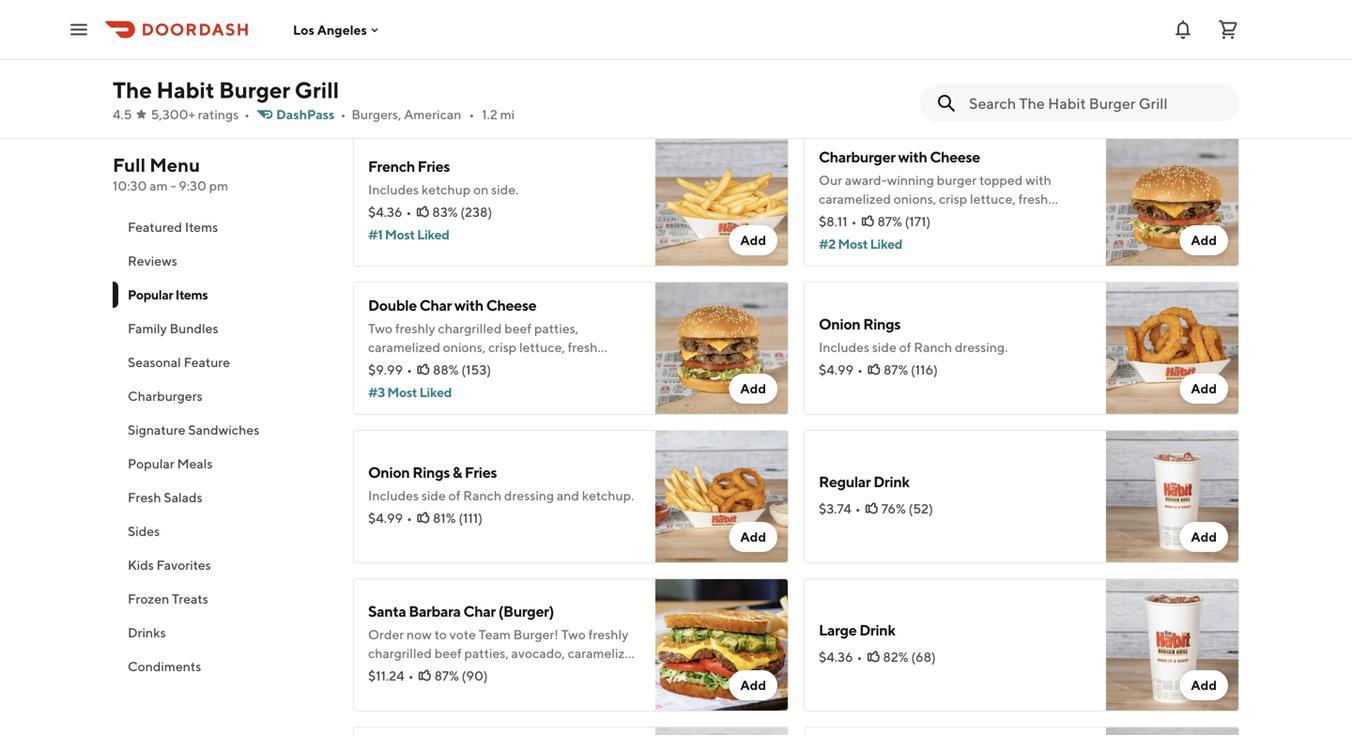 Task type: vqa. For each thing, say whether or not it's contained in the screenshot.
Asian near me
no



Task type: describe. For each thing, give the bounding box(es) containing it.
los
[[293, 22, 315, 37]]

&
[[453, 464, 462, 481]]

of inside onion rings includes side of ranch dressing.
[[900, 340, 912, 355]]

burger
[[937, 172, 977, 188]]

bun. for charburger
[[867, 229, 893, 244]]

and inside the double char with cheese two freshly chargrilled beef patties, caramelized onions, crisp lettuce, fresh tomato, pickles, mayo, and cheese on a toasted bun.
[[503, 358, 525, 374]]

the for the habit burger grill
[[113, 77, 152, 103]]

los angeles
[[293, 22, 367, 37]]

Item Search search field
[[970, 93, 1225, 114]]

liked for cheese
[[420, 385, 452, 400]]

#1 most liked
[[368, 227, 450, 242]]

87% (171)
[[878, 214, 931, 229]]

salad
[[1153, 21, 1183, 37]]

barbara
[[409, 603, 461, 621]]

most for charburger
[[838, 236, 868, 252]]

santa
[[368, 603, 406, 621]]

-
[[170, 178, 176, 194]]

onion rings & fries includes side of ranch dressing and ketchup.
[[368, 464, 634, 504]]

$4.99 for onion rings & fries
[[368, 511, 403, 526]]

large
[[819, 621, 857, 639]]

crisp for cheese
[[940, 191, 968, 207]]

full menu 10:30 am - 9:30 pm
[[113, 154, 228, 194]]

kids favorites button
[[113, 549, 331, 582]]

• left 1.2
[[469, 107, 475, 122]]

double char with cheese image
[[656, 282, 789, 415]]

add button for santa barbara char (burger)
[[729, 671, 778, 701]]

add for french fries
[[741, 233, 767, 248]]

chargrilled
[[438, 321, 502, 336]]

fresh
[[128, 490, 161, 505]]

side inside onion rings includes side of ranch dressing.
[[873, 340, 897, 355]]

charburger with cheese our award-winning burger topped with caramelized onions, crisp lettuce, fresh tomato, pickles, mayo, and cheese on a toasted bun.
[[819, 148, 1052, 244]]

award-
[[845, 172, 888, 188]]

double
[[368, 296, 417, 314]]

• for 76% (52)
[[856, 501, 861, 517]]

garden salad
[[1110, 21, 1183, 37]]

87% (90)
[[435, 668, 488, 684]]

fresh salads button
[[113, 481, 331, 515]]

ordered
[[476, 101, 524, 116]]

includes for french
[[368, 182, 419, 197]]

onions, for char
[[443, 340, 486, 355]]

freshly
[[396, 321, 436, 336]]

pickles, for char
[[417, 358, 462, 374]]

patties,
[[535, 321, 579, 336]]

5,300+ ratings •
[[151, 107, 250, 122]]

83%
[[433, 204, 458, 220]]

drinks button
[[113, 616, 331, 650]]

popular for popular meals
[[128, 456, 175, 472]]

add button for onion rings
[[1180, 374, 1229, 404]]

$11.24
[[368, 668, 405, 684]]

(52)
[[909, 501, 934, 517]]

88%
[[433, 362, 459, 378]]

add button for double char with cheese
[[729, 374, 778, 404]]

caramelized for charburger
[[819, 191, 892, 207]]

on for cheese
[[573, 358, 588, 374]]

• for 87% (116)
[[858, 362, 863, 378]]

and inside charburger with cheese our award-winning burger topped with caramelized onions, crisp lettuce, fresh tomato, pickles, mayo, and cheese on a toasted bun.
[[954, 210, 976, 225]]

• for 88% (153)
[[407, 362, 412, 378]]

lettuce, for charburger with cheese
[[970, 191, 1016, 207]]

fries inside the french fries includes ketchup on side.
[[418, 157, 450, 175]]

• for 81% (111)
[[407, 511, 412, 526]]

$8.11
[[819, 214, 848, 229]]

topped
[[980, 172, 1023, 188]]

family bundles button
[[113, 312, 331, 346]]

large drink
[[819, 621, 896, 639]]

add for onion rings & fries
[[741, 529, 767, 545]]

notification bell image
[[1172, 18, 1195, 41]]

add button for regular drink
[[1180, 522, 1229, 552]]

charburgers
[[128, 388, 203, 404]]

burgers, american • 1.2 mi
[[352, 107, 515, 122]]

76% (52)
[[882, 501, 934, 517]]

open menu image
[[68, 18, 90, 41]]

side inside onion rings & fries includes side of ranch dressing and ketchup.
[[422, 488, 446, 504]]

american
[[404, 107, 462, 122]]

featured
[[128, 219, 182, 235]]

our
[[819, 172, 843, 188]]

santa barbara char (burger)
[[368, 603, 554, 621]]

add button for french fries
[[729, 225, 778, 256]]

add button for large drink
[[1180, 671, 1229, 701]]

1.2
[[482, 107, 498, 122]]

fresh for double char with cheese
[[568, 340, 598, 355]]

(90)
[[462, 668, 488, 684]]

beef
[[505, 321, 532, 336]]

two
[[368, 321, 393, 336]]

(111)
[[459, 511, 483, 526]]

add for onion rings
[[1192, 381, 1218, 396]]

garden salad button
[[1110, 20, 1183, 39]]

and right items
[[561, 101, 584, 116]]

add button for onion rings & fries
[[729, 522, 778, 552]]

$9.99
[[368, 362, 403, 378]]

store
[[682, 101, 712, 116]]

#2 most liked
[[819, 236, 903, 252]]

ratings
[[198, 107, 239, 122]]

this
[[658, 101, 679, 116]]

the most commonly ordered items and dishes from this store
[[353, 101, 712, 116]]

onion rings includes side of ranch dressing.
[[819, 315, 1008, 355]]

salads
[[164, 490, 203, 505]]

santa barbara char (burger) image
[[656, 579, 789, 712]]

french
[[368, 157, 415, 175]]

(burger)
[[499, 603, 554, 621]]

feature
[[184, 355, 230, 370]]

the habit burger grill
[[113, 77, 339, 103]]

regular drink
[[819, 473, 910, 491]]

87% for santa barbara char (burger)
[[435, 668, 459, 684]]

$4.36 for 83%
[[368, 204, 403, 220]]

pickles, for with
[[868, 210, 913, 225]]

(171)
[[905, 214, 931, 229]]

reviews
[[128, 253, 177, 269]]

reviews button
[[113, 244, 331, 278]]

frozen treats button
[[113, 582, 331, 616]]

french fries includes ketchup on side.
[[368, 157, 519, 197]]

garden
[[1110, 21, 1151, 37]]

1 vertical spatial with
[[1026, 172, 1052, 188]]

grill
[[295, 77, 339, 103]]

• left burgers,
[[341, 107, 346, 122]]

$4.36 • for 82% (68)
[[819, 650, 863, 665]]

82% (68)
[[884, 650, 936, 665]]

onion rings image
[[1107, 282, 1240, 415]]

88% (153)
[[433, 362, 491, 378]]

ranch inside onion rings & fries includes side of ranch dressing and ketchup.
[[463, 488, 502, 504]]

kids favorites
[[128, 558, 211, 573]]

$4.99 • for onion rings & fries
[[368, 511, 412, 526]]

• down burger
[[244, 107, 250, 122]]

0 vertical spatial with
[[899, 148, 928, 166]]

and inside onion rings & fries includes side of ranch dressing and ketchup.
[[557, 488, 580, 504]]

mi
[[500, 107, 515, 122]]

items for featured items
[[185, 219, 218, 235]]

most
[[378, 101, 408, 116]]

most for french
[[385, 227, 415, 242]]

most for double
[[387, 385, 417, 400]]

popular items
[[128, 287, 208, 303]]



Task type: locate. For each thing, give the bounding box(es) containing it.
0 horizontal spatial tomato,
[[368, 358, 414, 374]]

on for our
[[1024, 210, 1039, 225]]

0 horizontal spatial mayo,
[[464, 358, 500, 374]]

of up 87% (116)
[[900, 340, 912, 355]]

cheese down topped
[[979, 210, 1021, 225]]

$4.36 for 82%
[[819, 650, 854, 665]]

0 vertical spatial lettuce,
[[970, 191, 1016, 207]]

2 popular from the top
[[128, 456, 175, 472]]

fresh inside charburger with cheese our award-winning burger topped with caramelized onions, crisp lettuce, fresh tomato, pickles, mayo, and cheese on a toasted bun.
[[1019, 191, 1049, 207]]

1 horizontal spatial pickles,
[[868, 210, 913, 225]]

rings for includes
[[864, 315, 901, 333]]

char inside the double char with cheese two freshly chargrilled beef patties, caramelized onions, crisp lettuce, fresh tomato, pickles, mayo, and cheese on a toasted bun.
[[420, 296, 452, 314]]

1 vertical spatial $4.36 •
[[819, 650, 863, 665]]

5,300+
[[151, 107, 195, 122]]

1 vertical spatial caramelized
[[368, 340, 441, 355]]

1 horizontal spatial ranch
[[914, 340, 953, 355]]

ketchup
[[422, 182, 471, 197]]

onion for onion rings
[[819, 315, 861, 333]]

popular down reviews
[[128, 287, 173, 303]]

1 horizontal spatial the
[[353, 101, 376, 116]]

crisp inside the double char with cheese two freshly chargrilled beef patties, caramelized onions, crisp lettuce, fresh tomato, pickles, mayo, and cheese on a toasted bun.
[[489, 340, 517, 355]]

favorites
[[157, 558, 211, 573]]

habit
[[156, 77, 215, 103]]

0 horizontal spatial toasted
[[368, 377, 413, 393]]

lettuce, inside charburger with cheese our award-winning burger topped with caramelized onions, crisp lettuce, fresh tomato, pickles, mayo, and cheese on a toasted bun.
[[970, 191, 1016, 207]]

with
[[899, 148, 928, 166], [1026, 172, 1052, 188], [455, 296, 484, 314]]

1 horizontal spatial cheese
[[930, 148, 981, 166]]

liked down 83%
[[417, 227, 450, 242]]

pickles, inside charburger with cheese our award-winning burger topped with caramelized onions, crisp lettuce, fresh tomato, pickles, mayo, and cheese on a toasted bun.
[[868, 210, 913, 225]]

fresh down topped
[[1019, 191, 1049, 207]]

1 vertical spatial of
[[449, 488, 461, 504]]

1 vertical spatial on
[[1024, 210, 1039, 225]]

a for double char with cheese
[[591, 358, 598, 374]]

large drink image
[[1107, 579, 1240, 712]]

1 horizontal spatial on
[[573, 358, 588, 374]]

0 horizontal spatial $4.36 •
[[368, 204, 412, 220]]

#3
[[368, 385, 385, 400]]

commonly
[[411, 101, 473, 116]]

1 horizontal spatial $4.36 •
[[819, 650, 863, 665]]

family
[[128, 321, 167, 336]]

0 horizontal spatial cheese
[[486, 296, 537, 314]]

1 vertical spatial includes
[[819, 340, 870, 355]]

1 vertical spatial cheese
[[486, 296, 537, 314]]

$4.99 for onion rings
[[819, 362, 854, 378]]

1 vertical spatial crisp
[[489, 340, 517, 355]]

0 vertical spatial cheese
[[979, 210, 1021, 225]]

0 vertical spatial $4.99 •
[[819, 362, 863, 378]]

fries inside onion rings & fries includes side of ranch dressing and ketchup.
[[465, 464, 497, 481]]

am
[[150, 178, 168, 194]]

1 horizontal spatial crisp
[[940, 191, 968, 207]]

0 vertical spatial mayo,
[[915, 210, 951, 225]]

fresh down patties, on the left
[[568, 340, 598, 355]]

fries right the &
[[465, 464, 497, 481]]

drink up 76%
[[874, 473, 910, 491]]

0 vertical spatial rings
[[864, 315, 901, 333]]

cheese inside the double char with cheese two freshly chargrilled beef patties, caramelized onions, crisp lettuce, fresh tomato, pickles, mayo, and cheese on a toasted bun.
[[486, 296, 537, 314]]

onions, inside charburger with cheese our award-winning burger topped with caramelized onions, crisp lettuce, fresh tomato, pickles, mayo, and cheese on a toasted bun.
[[894, 191, 937, 207]]

1 vertical spatial pickles,
[[417, 358, 462, 374]]

1 vertical spatial popular
[[128, 456, 175, 472]]

caramelized down award-
[[819, 191, 892, 207]]

most right #2
[[838, 236, 868, 252]]

includes inside onion rings includes side of ranch dressing.
[[819, 340, 870, 355]]

• right $8.11
[[852, 214, 857, 229]]

pickles, up #3 most liked at left bottom
[[417, 358, 462, 374]]

0 vertical spatial includes
[[368, 182, 419, 197]]

81% (111)
[[433, 511, 483, 526]]

from
[[627, 101, 655, 116]]

0 horizontal spatial the
[[113, 77, 152, 103]]

cheese inside the double char with cheese two freshly chargrilled beef patties, caramelized onions, crisp lettuce, fresh tomato, pickles, mayo, and cheese on a toasted bun.
[[528, 358, 570, 374]]

of inside onion rings & fries includes side of ranch dressing and ketchup.
[[449, 488, 461, 504]]

cheese for charburger with cheese
[[979, 210, 1021, 225]]

tomato, up #3
[[368, 358, 414, 374]]

• left 81%
[[407, 511, 412, 526]]

pickles,
[[868, 210, 913, 225], [417, 358, 462, 374]]

0 horizontal spatial rings
[[413, 464, 450, 481]]

rings
[[864, 315, 901, 333], [413, 464, 450, 481]]

caramelized for double
[[368, 340, 441, 355]]

liked down 87% (171)
[[871, 236, 903, 252]]

0 vertical spatial onion
[[819, 315, 861, 333]]

1 vertical spatial onions,
[[443, 340, 486, 355]]

mayo, inside charburger with cheese our award-winning burger topped with caramelized onions, crisp lettuce, fresh tomato, pickles, mayo, and cheese on a toasted bun.
[[915, 210, 951, 225]]

popular meals button
[[113, 447, 331, 481]]

1 vertical spatial ranch
[[463, 488, 502, 504]]

82%
[[884, 650, 909, 665]]

a inside the double char with cheese two freshly chargrilled beef patties, caramelized onions, crisp lettuce, fresh tomato, pickles, mayo, and cheese on a toasted bun.
[[591, 358, 598, 374]]

signature sandwiches button
[[113, 413, 331, 447]]

the left most
[[353, 101, 376, 116]]

los angeles button
[[293, 22, 382, 37]]

toasted for charburger
[[819, 229, 864, 244]]

toasted left 88%
[[368, 377, 413, 393]]

1 horizontal spatial fries
[[465, 464, 497, 481]]

87% left (171) at top right
[[878, 214, 903, 229]]

dashpass •
[[276, 107, 346, 122]]

side up 81%
[[422, 488, 446, 504]]

1 vertical spatial rings
[[413, 464, 450, 481]]

add for double char with cheese
[[741, 381, 767, 396]]

full
[[113, 154, 146, 176]]

10:30
[[113, 178, 147, 194]]

caramelized inside the double char with cheese two freshly chargrilled beef patties, caramelized onions, crisp lettuce, fresh tomato, pickles, mayo, and cheese on a toasted bun.
[[368, 340, 441, 355]]

charburger
[[819, 148, 896, 166]]

char up freshly
[[420, 296, 452, 314]]

1 horizontal spatial a
[[1042, 210, 1049, 225]]

pickles, inside the double char with cheese two freshly chargrilled beef patties, caramelized onions, crisp lettuce, fresh tomato, pickles, mayo, and cheese on a toasted bun.
[[417, 358, 462, 374]]

regular drink image
[[1107, 430, 1240, 564]]

• up #3 most liked at left bottom
[[407, 362, 412, 378]]

1 popular from the top
[[128, 287, 173, 303]]

1 horizontal spatial $4.99 •
[[819, 362, 863, 378]]

featured items
[[128, 219, 218, 235]]

onion down #2
[[819, 315, 861, 333]]

caramelized down freshly
[[368, 340, 441, 355]]

a for charburger with cheese
[[1042, 210, 1049, 225]]

with right topped
[[1026, 172, 1052, 188]]

lettuce, down patties, on the left
[[520, 340, 565, 355]]

add
[[741, 233, 767, 248], [1192, 233, 1218, 248], [741, 381, 767, 396], [1192, 381, 1218, 396], [741, 529, 767, 545], [1192, 529, 1218, 545], [741, 678, 767, 693], [1192, 678, 1218, 693]]

crisp inside charburger with cheese our award-winning burger topped with caramelized onions, crisp lettuce, fresh tomato, pickles, mayo, and cheese on a toasted bun.
[[940, 191, 968, 207]]

side up 87% (116)
[[873, 340, 897, 355]]

0 vertical spatial ranch
[[914, 340, 953, 355]]

most down $9.99 • in the left of the page
[[387, 385, 417, 400]]

81%
[[433, 511, 456, 526]]

1 vertical spatial cheese
[[528, 358, 570, 374]]

0 vertical spatial cheese
[[930, 148, 981, 166]]

mayo, for with
[[464, 358, 500, 374]]

• for 87% (90)
[[408, 668, 414, 684]]

signature sandwiches
[[128, 422, 260, 438]]

lettuce, inside the double char with cheese two freshly chargrilled beef patties, caramelized onions, crisp lettuce, fresh tomato, pickles, mayo, and cheese on a toasted bun.
[[520, 340, 565, 355]]

the for the most commonly ordered items and dishes from this store
[[353, 101, 376, 116]]

popular inside button
[[128, 456, 175, 472]]

mayo, right 88%
[[464, 358, 500, 374]]

and down burger
[[954, 210, 976, 225]]

0 vertical spatial caramelized
[[819, 191, 892, 207]]

crisp down burger
[[940, 191, 968, 207]]

rings inside onion rings & fries includes side of ranch dressing and ketchup.
[[413, 464, 450, 481]]

with up chargrilled
[[455, 296, 484, 314]]

76%
[[882, 501, 906, 517]]

0 vertical spatial onions,
[[894, 191, 937, 207]]

0 vertical spatial tomato,
[[819, 210, 865, 225]]

0 items, open order cart image
[[1218, 18, 1240, 41]]

of
[[900, 340, 912, 355], [449, 488, 461, 504]]

1 horizontal spatial caramelized
[[819, 191, 892, 207]]

• for 82% (68)
[[857, 650, 863, 665]]

0 vertical spatial fries
[[418, 157, 450, 175]]

mayo, inside the double char with cheese two freshly chargrilled beef patties, caramelized onions, crisp lettuce, fresh tomato, pickles, mayo, and cheese on a toasted bun.
[[464, 358, 500, 374]]

add for charburger with cheese
[[1192, 233, 1218, 248]]

the up 4.5
[[113, 77, 152, 103]]

tomato,
[[819, 210, 865, 225], [368, 358, 414, 374]]

tomato, for double
[[368, 358, 414, 374]]

signature
[[128, 422, 186, 438]]

1 horizontal spatial of
[[900, 340, 912, 355]]

popular down "signature"
[[128, 456, 175, 472]]

char right barbara
[[464, 603, 496, 621]]

0 horizontal spatial caramelized
[[368, 340, 441, 355]]

$4.99 • for onion rings
[[819, 362, 863, 378]]

onions, inside the double char with cheese two freshly chargrilled beef patties, caramelized onions, crisp lettuce, fresh tomato, pickles, mayo, and cheese on a toasted bun.
[[443, 340, 486, 355]]

pickles, up #2 most liked
[[868, 210, 913, 225]]

#3 most liked
[[368, 385, 452, 400]]

0 horizontal spatial side
[[422, 488, 446, 504]]

0 horizontal spatial $4.99 •
[[368, 511, 412, 526]]

1 vertical spatial drink
[[860, 621, 896, 639]]

popular for popular items
[[128, 287, 173, 303]]

87% left (90)
[[435, 668, 459, 684]]

ranch up (111)
[[463, 488, 502, 504]]

1 horizontal spatial cheese
[[979, 210, 1021, 225]]

seasonal feature button
[[113, 346, 331, 380]]

1 vertical spatial mayo,
[[464, 358, 500, 374]]

fresh salads
[[128, 490, 203, 505]]

popular meals
[[128, 456, 213, 472]]

with inside the double char with cheese two freshly chargrilled beef patties, caramelized onions, crisp lettuce, fresh tomato, pickles, mayo, and cheese on a toasted bun.
[[455, 296, 484, 314]]

0 horizontal spatial $4.99
[[368, 511, 403, 526]]

bun. for double
[[416, 377, 442, 393]]

$4.36
[[368, 204, 403, 220], [819, 650, 854, 665]]

1 vertical spatial tomato,
[[368, 358, 414, 374]]

meals
[[177, 456, 213, 472]]

1 horizontal spatial fresh
[[1019, 191, 1049, 207]]

liked for ketchup
[[417, 227, 450, 242]]

and right dressing
[[557, 488, 580, 504]]

ketchup.
[[582, 488, 634, 504]]

includes for onion
[[819, 340, 870, 355]]

1 horizontal spatial $4.36
[[819, 650, 854, 665]]

onions,
[[894, 191, 937, 207], [443, 340, 486, 355]]

1 vertical spatial side
[[422, 488, 446, 504]]

• for 87% (171)
[[852, 214, 857, 229]]

onions, for with
[[894, 191, 937, 207]]

fresh inside the double char with cheese two freshly chargrilled beef patties, caramelized onions, crisp lettuce, fresh tomato, pickles, mayo, and cheese on a toasted bun.
[[568, 340, 598, 355]]

charburgers button
[[113, 380, 331, 413]]

83% (238)
[[433, 204, 492, 220]]

0 horizontal spatial pickles,
[[417, 358, 462, 374]]

rings for &
[[413, 464, 450, 481]]

on inside the french fries includes ketchup on side.
[[474, 182, 489, 197]]

0 vertical spatial side
[[873, 340, 897, 355]]

tomato, for charburger
[[819, 210, 865, 225]]

items up bundles
[[175, 287, 208, 303]]

drink
[[874, 473, 910, 491], [860, 621, 896, 639]]

onion for onion rings & fries
[[368, 464, 410, 481]]

2 vertical spatial 87%
[[435, 668, 459, 684]]

$4.36 • for 83% (238)
[[368, 204, 412, 220]]

0 vertical spatial $4.36 •
[[368, 204, 412, 220]]

(116)
[[911, 362, 938, 378]]

a
[[1042, 210, 1049, 225], [591, 358, 598, 374]]

pm
[[209, 178, 228, 194]]

onion inside onion rings includes side of ranch dressing.
[[819, 315, 861, 333]]

tomato, inside the double char with cheese two freshly chargrilled beef patties, caramelized onions, crisp lettuce, fresh tomato, pickles, mayo, and cheese on a toasted bun.
[[368, 358, 414, 374]]

a inside charburger with cheese our award-winning burger topped with caramelized onions, crisp lettuce, fresh tomato, pickles, mayo, and cheese on a toasted bun.
[[1042, 210, 1049, 225]]

1 vertical spatial char
[[464, 603, 496, 621]]

1 vertical spatial fresh
[[568, 340, 598, 355]]

frozen
[[128, 591, 169, 607]]

on inside the double char with cheese two freshly chargrilled beef patties, caramelized onions, crisp lettuce, fresh tomato, pickles, mayo, and cheese on a toasted bun.
[[573, 358, 588, 374]]

$4.36 • up #1 at the left
[[368, 204, 412, 220]]

0 horizontal spatial cheese
[[528, 358, 570, 374]]

#2
[[819, 236, 836, 252]]

$8.11 •
[[819, 214, 857, 229]]

1 vertical spatial a
[[591, 358, 598, 374]]

2 horizontal spatial on
[[1024, 210, 1039, 225]]

ranch inside onion rings includes side of ranch dressing.
[[914, 340, 953, 355]]

cheese for double char with cheese
[[528, 358, 570, 374]]

0 vertical spatial $4.99
[[819, 362, 854, 378]]

87% for charburger with cheese
[[878, 214, 903, 229]]

$4.36 •
[[368, 204, 412, 220], [819, 650, 863, 665]]

ranch up (116)
[[914, 340, 953, 355]]

2 vertical spatial with
[[455, 296, 484, 314]]

of up 81% (111)
[[449, 488, 461, 504]]

rings inside onion rings includes side of ranch dressing.
[[864, 315, 901, 333]]

1 horizontal spatial lettuce,
[[970, 191, 1016, 207]]

caramelized inside charburger with cheese our award-winning burger topped with caramelized onions, crisp lettuce, fresh tomato, pickles, mayo, and cheese on a toasted bun.
[[819, 191, 892, 207]]

$4.36 down "large"
[[819, 650, 854, 665]]

onions, down winning
[[894, 191, 937, 207]]

onions, down chargrilled
[[443, 340, 486, 355]]

crisp for with
[[489, 340, 517, 355]]

$3.74
[[819, 501, 852, 517]]

1 horizontal spatial side
[[873, 340, 897, 355]]

toasted inside charburger with cheese our award-winning burger topped with caramelized onions, crisp lettuce, fresh tomato, pickles, mayo, and cheese on a toasted bun.
[[819, 229, 864, 244]]

• right $3.74
[[856, 501, 861, 517]]

• for 83% (238)
[[406, 204, 412, 220]]

0 horizontal spatial ranch
[[463, 488, 502, 504]]

items for popular items
[[175, 287, 208, 303]]

cheese inside charburger with cheese our award-winning burger topped with caramelized onions, crisp lettuce, fresh tomato, pickles, mayo, and cheese on a toasted bun.
[[979, 210, 1021, 225]]

$4.99 • left 87% (116)
[[819, 362, 863, 378]]

featured items button
[[113, 210, 331, 244]]

drink up 82%
[[860, 621, 896, 639]]

• left 87% (116)
[[858, 362, 863, 378]]

with up winning
[[899, 148, 928, 166]]

0 vertical spatial toasted
[[819, 229, 864, 244]]

bun. left (171) at top right
[[867, 229, 893, 244]]

onion rings & fries image
[[656, 430, 789, 564]]

1 horizontal spatial $4.99
[[819, 362, 854, 378]]

items up reviews button
[[185, 219, 218, 235]]

0 vertical spatial a
[[1042, 210, 1049, 225]]

drink for regular drink
[[874, 473, 910, 491]]

0 vertical spatial 87%
[[878, 214, 903, 229]]

$4.99 • left 81%
[[368, 511, 412, 526]]

sides
[[128, 524, 160, 539]]

• down large drink
[[857, 650, 863, 665]]

includes inside onion rings & fries includes side of ranch dressing and ketchup.
[[368, 488, 419, 504]]

bun. right $9.99 • in the left of the page
[[416, 377, 442, 393]]

burgers,
[[352, 107, 401, 122]]

rings left the &
[[413, 464, 450, 481]]

0 vertical spatial bun.
[[867, 229, 893, 244]]

winning
[[888, 172, 935, 188]]

1 vertical spatial $4.99 •
[[368, 511, 412, 526]]

ranch
[[914, 340, 953, 355], [463, 488, 502, 504]]

onion inside onion rings & fries includes side of ranch dressing and ketchup.
[[368, 464, 410, 481]]

items inside button
[[185, 219, 218, 235]]

• right $11.24
[[408, 668, 414, 684]]

0 horizontal spatial of
[[449, 488, 461, 504]]

menu
[[150, 154, 200, 176]]

tomato, up #2
[[819, 210, 865, 225]]

onion left the &
[[368, 464, 410, 481]]

0 vertical spatial drink
[[874, 473, 910, 491]]

1 horizontal spatial char
[[464, 603, 496, 621]]

bun. inside the double char with cheese two freshly chargrilled beef patties, caramelized onions, crisp lettuce, fresh tomato, pickles, mayo, and cheese on a toasted bun.
[[416, 377, 442, 393]]

0 vertical spatial crisp
[[940, 191, 968, 207]]

drink for large drink
[[860, 621, 896, 639]]

1 horizontal spatial onions,
[[894, 191, 937, 207]]

#1 original charburger image
[[1107, 727, 1240, 736]]

side
[[873, 340, 897, 355], [422, 488, 446, 504]]

1 vertical spatial 87%
[[884, 362, 909, 378]]

1 vertical spatial toasted
[[368, 377, 413, 393]]

mayo, down winning
[[915, 210, 951, 225]]

and right (153)
[[503, 358, 525, 374]]

0 horizontal spatial $4.36
[[368, 204, 403, 220]]

9:30
[[179, 178, 207, 194]]

1 horizontal spatial with
[[899, 148, 928, 166]]

add for large drink
[[1192, 678, 1218, 693]]

sweet potato fries image
[[656, 727, 789, 736]]

items
[[185, 219, 218, 235], [175, 287, 208, 303]]

cheese up burger
[[930, 148, 981, 166]]

0 horizontal spatial fresh
[[568, 340, 598, 355]]

0 horizontal spatial a
[[591, 358, 598, 374]]

liked for our
[[871, 236, 903, 252]]

includes
[[368, 182, 419, 197], [819, 340, 870, 355], [368, 488, 419, 504]]

dashpass
[[276, 107, 335, 122]]

dressing
[[504, 488, 554, 504]]

cheese up "beef"
[[486, 296, 537, 314]]

1 horizontal spatial bun.
[[867, 229, 893, 244]]

tomato, inside charburger with cheese our award-winning burger topped with caramelized onions, crisp lettuce, fresh tomato, pickles, mayo, and cheese on a toasted bun.
[[819, 210, 865, 225]]

liked down 88%
[[420, 385, 452, 400]]

on inside charburger with cheese our award-winning burger topped with caramelized onions, crisp lettuce, fresh tomato, pickles, mayo, and cheese on a toasted bun.
[[1024, 210, 1039, 225]]

(153)
[[462, 362, 491, 378]]

1 horizontal spatial onion
[[819, 315, 861, 333]]

fries up the ketchup
[[418, 157, 450, 175]]

toasted for double
[[368, 377, 413, 393]]

• up #1 most liked on the top
[[406, 204, 412, 220]]

lettuce, down topped
[[970, 191, 1016, 207]]

crisp down "beef"
[[489, 340, 517, 355]]

0 vertical spatial popular
[[128, 287, 173, 303]]

$4.99 left 87% (116)
[[819, 362, 854, 378]]

bun. inside charburger with cheese our award-winning burger topped with caramelized onions, crisp lettuce, fresh tomato, pickles, mayo, and cheese on a toasted bun.
[[867, 229, 893, 244]]

87% for onion rings
[[884, 362, 909, 378]]

rings up 87% (116)
[[864, 315, 901, 333]]

double char with cheese two freshly chargrilled beef patties, caramelized onions, crisp lettuce, fresh tomato, pickles, mayo, and cheese on a toasted bun.
[[368, 296, 598, 393]]

1 vertical spatial fries
[[465, 464, 497, 481]]

$4.36 • down "large"
[[819, 650, 863, 665]]

toasted inside the double char with cheese two freshly chargrilled beef patties, caramelized onions, crisp lettuce, fresh tomato, pickles, mayo, and cheese on a toasted bun.
[[368, 377, 413, 393]]

1 vertical spatial $4.36
[[819, 650, 854, 665]]

most right #1 at the left
[[385, 227, 415, 242]]

frozen treats
[[128, 591, 208, 607]]

(68)
[[912, 650, 936, 665]]

0 vertical spatial of
[[900, 340, 912, 355]]

liked
[[417, 227, 450, 242], [871, 236, 903, 252], [420, 385, 452, 400]]

cheese inside charburger with cheese our award-winning burger topped with caramelized onions, crisp lettuce, fresh tomato, pickles, mayo, and cheese on a toasted bun.
[[930, 148, 981, 166]]

87%
[[878, 214, 903, 229], [884, 362, 909, 378], [435, 668, 459, 684]]

toasted down our
[[819, 229, 864, 244]]

french fries image
[[656, 133, 789, 267]]

includes inside the french fries includes ketchup on side.
[[368, 182, 419, 197]]

charburger with cheese image
[[1107, 133, 1240, 267]]

2 horizontal spatial with
[[1026, 172, 1052, 188]]

cheese down patties, on the left
[[528, 358, 570, 374]]

mayo, for cheese
[[915, 210, 951, 225]]

items
[[526, 101, 559, 116]]

1 horizontal spatial mayo,
[[915, 210, 951, 225]]

1 horizontal spatial rings
[[864, 315, 901, 333]]

$4.99 left 81%
[[368, 511, 403, 526]]

lettuce, for double char with cheese
[[520, 340, 565, 355]]

side.
[[491, 182, 519, 197]]

add button for charburger with cheese
[[1180, 225, 1229, 256]]

0 horizontal spatial fries
[[418, 157, 450, 175]]

char
[[420, 296, 452, 314], [464, 603, 496, 621]]

add for regular drink
[[1192, 529, 1218, 545]]

fries
[[418, 157, 450, 175], [465, 464, 497, 481]]

•
[[244, 107, 250, 122], [341, 107, 346, 122], [469, 107, 475, 122], [406, 204, 412, 220], [852, 214, 857, 229], [407, 362, 412, 378], [858, 362, 863, 378], [856, 501, 861, 517], [407, 511, 412, 526], [857, 650, 863, 665], [408, 668, 414, 684]]

1 horizontal spatial toasted
[[819, 229, 864, 244]]

87% left (116)
[[884, 362, 909, 378]]

add for santa barbara char (burger)
[[741, 678, 767, 693]]

drinks
[[128, 625, 166, 641]]

fresh for charburger with cheese
[[1019, 191, 1049, 207]]

$4.36 up #1 at the left
[[368, 204, 403, 220]]



